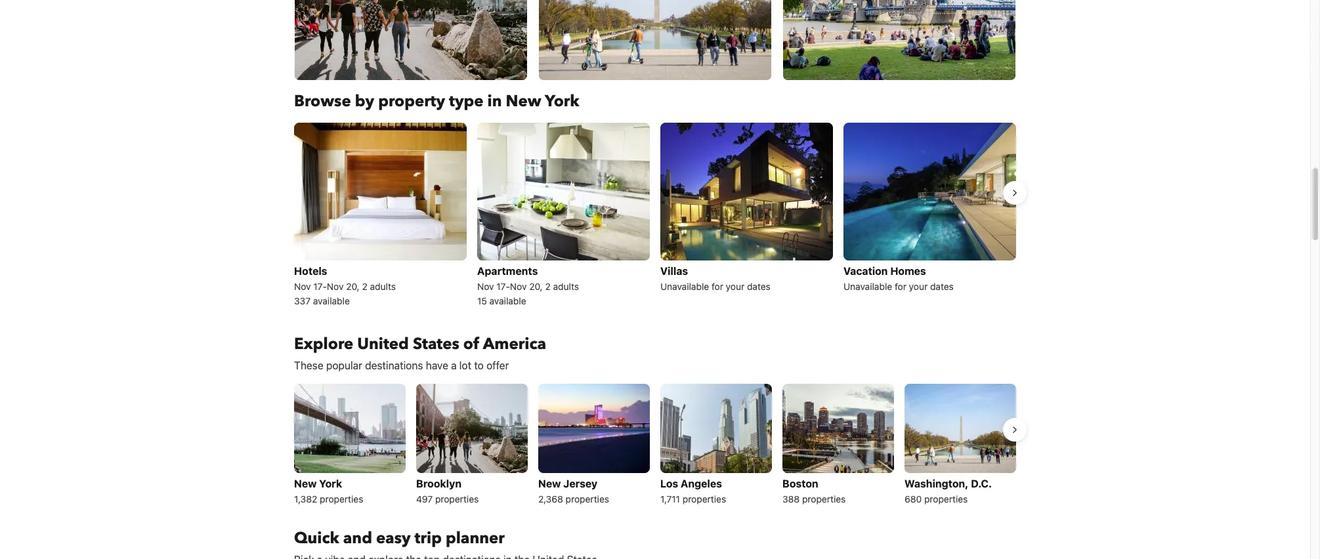 Task type: vqa. For each thing, say whether or not it's contained in the screenshot.
blue corresponding to How are Genius rewards applied?
no



Task type: locate. For each thing, give the bounding box(es) containing it.
states
[[413, 334, 460, 355]]

properties for washington, d.c.
[[925, 494, 968, 505]]

dates
[[747, 281, 771, 292], [931, 281, 954, 292]]

properties down boston
[[802, 494, 846, 505]]

1 dates from the left
[[747, 281, 771, 292]]

2 inside apartments nov 17-nov 20, 2 adults 15 available
[[545, 281, 551, 292]]

available right 15 on the bottom left
[[490, 295, 526, 307]]

17- down apartments
[[497, 281, 510, 292]]

0 vertical spatial york
[[545, 90, 580, 112]]

unavailable
[[661, 281, 709, 292], [844, 281, 893, 292]]

apartments nov 17-nov 20, 2 adults 15 available
[[477, 265, 579, 307]]

new up 2,368 at the left
[[538, 478, 561, 490]]

2 adults from the left
[[553, 281, 579, 292]]

5 properties from the left
[[802, 494, 846, 505]]

0 horizontal spatial 17-
[[313, 281, 327, 292]]

1 for from the left
[[712, 281, 724, 292]]

adults
[[370, 281, 396, 292], [553, 281, 579, 292]]

new
[[506, 90, 542, 112], [294, 478, 317, 490], [538, 478, 561, 490]]

available inside apartments nov 17-nov 20, 2 adults 15 available
[[490, 295, 526, 307]]

your inside the vacation homes unavailable for your dates
[[909, 281, 928, 292]]

properties inside washington, d.c. 680 properties
[[925, 494, 968, 505]]

0 horizontal spatial for
[[712, 281, 724, 292]]

homes
[[891, 265, 926, 277]]

explore united states of america these popular destinations have a lot to offer
[[294, 334, 546, 372]]

17-
[[313, 281, 327, 292], [497, 281, 510, 292]]

properties inside new jersey 2,368 properties
[[566, 494, 609, 505]]

properties down 'jersey'
[[566, 494, 609, 505]]

planner
[[446, 528, 505, 550]]

2 region from the top
[[284, 379, 1027, 513]]

properties right '1,382'
[[320, 494, 363, 505]]

1 vertical spatial region
[[284, 379, 1027, 513]]

available for apartments
[[490, 295, 526, 307]]

1 20, from the left
[[346, 281, 360, 292]]

20, for hotels
[[346, 281, 360, 292]]

adults for apartments
[[553, 281, 579, 292]]

17- inside hotels nov 17-nov 20, 2 adults 337 available
[[313, 281, 327, 292]]

1 region from the top
[[284, 117, 1027, 313]]

1 horizontal spatial 2
[[545, 281, 551, 292]]

2 unavailable from the left
[[844, 281, 893, 292]]

united
[[357, 334, 409, 355]]

20, inside apartments nov 17-nov 20, 2 adults 15 available
[[529, 281, 543, 292]]

4 properties from the left
[[683, 494, 726, 505]]

properties down angeles
[[683, 494, 726, 505]]

0 vertical spatial region
[[284, 117, 1027, 313]]

1 horizontal spatial available
[[490, 295, 526, 307]]

new inside new jersey 2,368 properties
[[538, 478, 561, 490]]

1 17- from the left
[[313, 281, 327, 292]]

region containing new york
[[284, 379, 1027, 513]]

20, inside hotels nov 17-nov 20, 2 adults 337 available
[[346, 281, 360, 292]]

region containing hotels
[[284, 117, 1027, 313]]

for
[[712, 281, 724, 292], [895, 281, 907, 292]]

available right the 337
[[313, 295, 350, 307]]

1 vertical spatial york
[[319, 478, 342, 490]]

17- for hotels
[[313, 281, 327, 292]]

in
[[488, 90, 502, 112]]

1 your from the left
[[726, 281, 745, 292]]

2 20, from the left
[[529, 281, 543, 292]]

popular
[[326, 360, 362, 372]]

new inside new york 1,382 properties
[[294, 478, 317, 490]]

adults inside hotels nov 17-nov 20, 2 adults 337 available
[[370, 281, 396, 292]]

1 2 from the left
[[362, 281, 368, 292]]

lot
[[460, 360, 472, 372]]

1 horizontal spatial unavailable
[[844, 281, 893, 292]]

washington,
[[905, 478, 969, 490]]

nov down apartments
[[510, 281, 527, 292]]

2 for from the left
[[895, 281, 907, 292]]

20, down apartments
[[529, 281, 543, 292]]

properties inside los angeles 1,711 properties
[[683, 494, 726, 505]]

6 properties from the left
[[925, 494, 968, 505]]

1 adults from the left
[[370, 281, 396, 292]]

adults inside apartments nov 17-nov 20, 2 adults 15 available
[[553, 281, 579, 292]]

0 horizontal spatial york
[[319, 478, 342, 490]]

your
[[726, 281, 745, 292], [909, 281, 928, 292]]

2,368
[[538, 494, 563, 505]]

for inside the vacation homes unavailable for your dates
[[895, 281, 907, 292]]

2 dates from the left
[[931, 281, 954, 292]]

2 properties from the left
[[435, 494, 479, 505]]

boston
[[783, 478, 819, 490]]

york inside new york 1,382 properties
[[319, 478, 342, 490]]

region
[[284, 117, 1027, 313], [284, 379, 1027, 513]]

0 horizontal spatial adults
[[370, 281, 396, 292]]

1 horizontal spatial your
[[909, 281, 928, 292]]

available inside hotels nov 17-nov 20, 2 adults 337 available
[[313, 295, 350, 307]]

1 horizontal spatial 20,
[[529, 281, 543, 292]]

1 unavailable from the left
[[661, 281, 709, 292]]

3 properties from the left
[[566, 494, 609, 505]]

trip
[[415, 528, 442, 550]]

jersey
[[564, 478, 598, 490]]

2
[[362, 281, 368, 292], [545, 281, 551, 292]]

497
[[416, 494, 433, 505]]

1,382
[[294, 494, 317, 505]]

0 horizontal spatial unavailable
[[661, 281, 709, 292]]

15
[[477, 295, 487, 307]]

17- inside apartments nov 17-nov 20, 2 adults 15 available
[[497, 281, 510, 292]]

1 horizontal spatial for
[[895, 281, 907, 292]]

nov up the 337
[[294, 281, 311, 292]]

properties inside boston 388 properties
[[802, 494, 846, 505]]

2 2 from the left
[[545, 281, 551, 292]]

337
[[294, 295, 311, 307]]

1 available from the left
[[313, 295, 350, 307]]

available
[[313, 295, 350, 307], [490, 295, 526, 307]]

properties down brooklyn at the bottom of page
[[435, 494, 479, 505]]

for inside villas unavailable for your dates
[[712, 281, 724, 292]]

properties inside new york 1,382 properties
[[320, 494, 363, 505]]

2 available from the left
[[490, 295, 526, 307]]

1 horizontal spatial adults
[[553, 281, 579, 292]]

unavailable down villas
[[661, 281, 709, 292]]

0 horizontal spatial your
[[726, 281, 745, 292]]

new up '1,382'
[[294, 478, 317, 490]]

nov
[[294, 281, 311, 292], [327, 281, 344, 292], [477, 281, 494, 292], [510, 281, 527, 292]]

2 nov from the left
[[327, 281, 344, 292]]

1 properties from the left
[[320, 494, 363, 505]]

0 horizontal spatial dates
[[747, 281, 771, 292]]

by
[[355, 90, 374, 112]]

nov down hotels
[[327, 281, 344, 292]]

1 horizontal spatial dates
[[931, 281, 954, 292]]

2 inside hotels nov 17-nov 20, 2 adults 337 available
[[362, 281, 368, 292]]

and
[[343, 528, 372, 550]]

to
[[474, 360, 484, 372]]

unavailable down vacation
[[844, 281, 893, 292]]

2 your from the left
[[909, 281, 928, 292]]

0 horizontal spatial 2
[[362, 281, 368, 292]]

20,
[[346, 281, 360, 292], [529, 281, 543, 292]]

new right in
[[506, 90, 542, 112]]

1 horizontal spatial 17-
[[497, 281, 510, 292]]

have
[[426, 360, 448, 372]]

villas
[[661, 265, 688, 277]]

2 for hotels
[[362, 281, 368, 292]]

2 17- from the left
[[497, 281, 510, 292]]

0 horizontal spatial available
[[313, 295, 350, 307]]

quick
[[294, 528, 339, 550]]

680
[[905, 494, 922, 505]]

nov up 15 on the bottom left
[[477, 281, 494, 292]]

d.c.
[[971, 478, 992, 490]]

properties
[[320, 494, 363, 505], [435, 494, 479, 505], [566, 494, 609, 505], [683, 494, 726, 505], [802, 494, 846, 505], [925, 494, 968, 505]]

20, up explore on the bottom of page
[[346, 281, 360, 292]]

york
[[545, 90, 580, 112], [319, 478, 342, 490]]

0 horizontal spatial 20,
[[346, 281, 360, 292]]

new york 1,382 properties
[[294, 478, 363, 505]]

17- down hotels
[[313, 281, 327, 292]]

properties down washington,
[[925, 494, 968, 505]]



Task type: describe. For each thing, give the bounding box(es) containing it.
brooklyn
[[416, 478, 462, 490]]

los
[[661, 478, 678, 490]]

villas unavailable for your dates
[[661, 265, 771, 292]]

vacation
[[844, 265, 888, 277]]

washington, d.c. 680 properties
[[905, 478, 992, 505]]

browse by property type in new york
[[294, 90, 580, 112]]

new jersey 2,368 properties
[[538, 478, 609, 505]]

destinations
[[365, 360, 423, 372]]

17- for apartments
[[497, 281, 510, 292]]

dates inside villas unavailable for your dates
[[747, 281, 771, 292]]

properties for new york
[[320, 494, 363, 505]]

unavailable inside the vacation homes unavailable for your dates
[[844, 281, 893, 292]]

1 nov from the left
[[294, 281, 311, 292]]

america
[[483, 334, 546, 355]]

20, for apartments
[[529, 281, 543, 292]]

property
[[378, 90, 445, 112]]

easy
[[376, 528, 411, 550]]

new for new jersey
[[538, 478, 561, 490]]

dates inside the vacation homes unavailable for your dates
[[931, 281, 954, 292]]

hotels
[[294, 265, 327, 277]]

of
[[463, 334, 480, 355]]

4 nov from the left
[[510, 281, 527, 292]]

brooklyn 497 properties
[[416, 478, 479, 505]]

quick and easy trip planner
[[294, 528, 505, 550]]

properties for los angeles
[[683, 494, 726, 505]]

new for new york
[[294, 478, 317, 490]]

these
[[294, 360, 324, 372]]

properties for new jersey
[[566, 494, 609, 505]]

your inside villas unavailable for your dates
[[726, 281, 745, 292]]

388
[[783, 494, 800, 505]]

browse
[[294, 90, 351, 112]]

properties inside brooklyn 497 properties
[[435, 494, 479, 505]]

angeles
[[681, 478, 722, 490]]

adults for hotels
[[370, 281, 396, 292]]

unavailable inside villas unavailable for your dates
[[661, 281, 709, 292]]

hotels nov 17-nov 20, 2 adults 337 available
[[294, 265, 396, 307]]

offer
[[487, 360, 509, 372]]

apartments
[[477, 265, 538, 277]]

los angeles 1,711 properties
[[661, 478, 726, 505]]

3 nov from the left
[[477, 281, 494, 292]]

a
[[451, 360, 457, 372]]

vacation homes unavailable for your dates
[[844, 265, 954, 292]]

available for hotels
[[313, 295, 350, 307]]

type
[[449, 90, 484, 112]]

explore
[[294, 334, 353, 355]]

boston 388 properties
[[783, 478, 846, 505]]

1 horizontal spatial york
[[545, 90, 580, 112]]

1,711
[[661, 494, 680, 505]]

2 for apartments
[[545, 281, 551, 292]]



